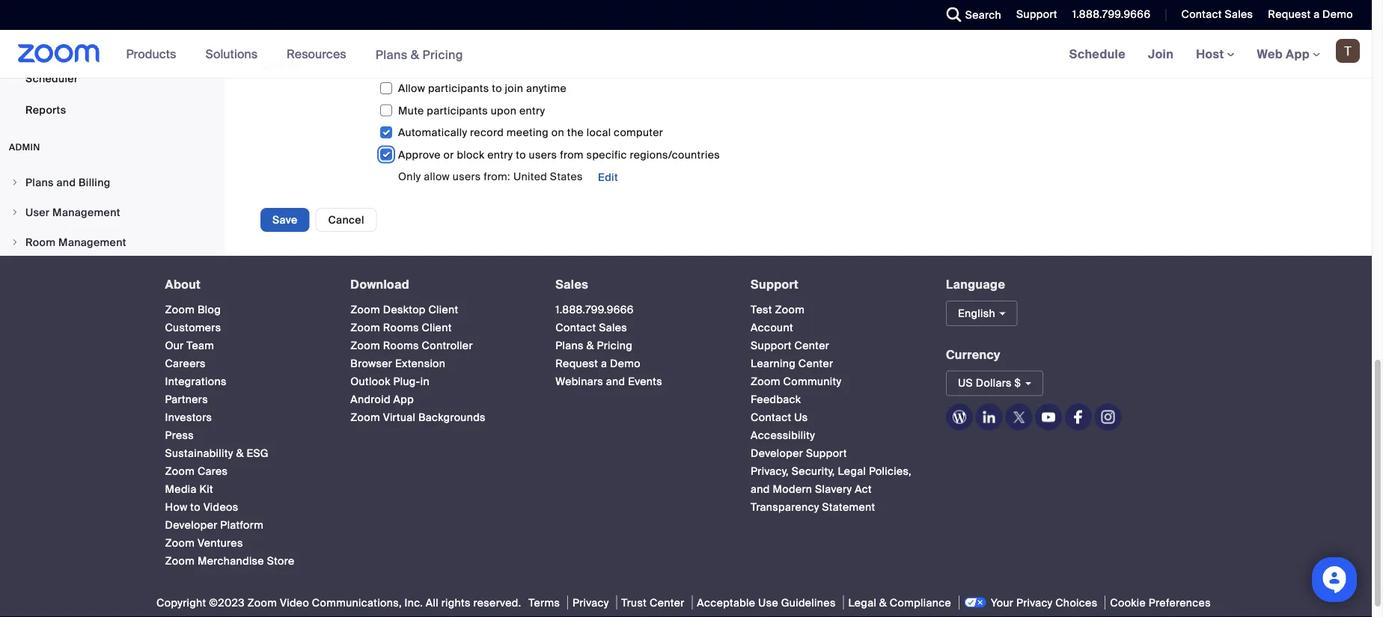 Task type: describe. For each thing, give the bounding box(es) containing it.
admin menu menu
[[0, 169, 220, 378]]

0 vertical spatial contact
[[1181, 7, 1222, 21]]

developer support link
[[751, 446, 847, 460]]

allow
[[398, 82, 425, 96]]

cookie preferences
[[1110, 596, 1211, 610]]

community
[[783, 374, 842, 388]]

trust center link
[[616, 596, 689, 610]]

& inside product information navigation
[[411, 47, 419, 62]]

account
[[751, 321, 793, 334]]

request inside 1.888.799.9666 contact sales plans & pricing request a demo webinars and events
[[556, 357, 598, 370]]

1 horizontal spatial a
[[1314, 7, 1320, 21]]

1.888.799.9666 button up schedule
[[1061, 0, 1154, 30]]

user
[[25, 206, 50, 219]]

app inside zoom desktop client zoom rooms client zoom rooms controller browser extension outlook plug-in android app zoom virtual backgrounds
[[393, 392, 414, 406]]

©2023
[[209, 596, 245, 610]]

currency
[[946, 347, 1001, 363]]

united
[[513, 170, 547, 184]]

1 privacy from the left
[[573, 596, 609, 610]]

plans for plans & pricing
[[375, 47, 408, 62]]

zoom logo image
[[18, 44, 100, 63]]

2 rooms from the top
[[383, 339, 419, 352]]

solutions button
[[205, 30, 264, 78]]

save
[[272, 213, 298, 227]]

right image for plans
[[10, 178, 19, 187]]

support up the security,
[[806, 446, 847, 460]]

merchandise
[[198, 554, 264, 568]]

contact inside test zoom account support center learning center zoom community feedback contact us accessibility developer support privacy, security, legal policies, and modern slavery act transparency statement
[[751, 410, 791, 424]]

test
[[751, 303, 772, 316]]

statement
[[822, 500, 875, 514]]

1.888.799.9666 for 1.888.799.9666
[[1072, 7, 1151, 21]]

on inside participant option group
[[500, 18, 513, 32]]

$
[[1015, 376, 1021, 390]]

partners link
[[165, 392, 208, 406]]

user management
[[25, 206, 120, 219]]

host button
[[1196, 46, 1235, 62]]

& left compliance
[[879, 596, 887, 610]]

sales inside 1.888.799.9666 contact sales plans & pricing request a demo webinars and events
[[599, 321, 627, 334]]

copyright
[[156, 596, 206, 610]]

ventures
[[198, 536, 243, 550]]

2 horizontal spatial to
[[516, 148, 526, 162]]

1 vertical spatial center
[[798, 357, 833, 370]]

reports link
[[0, 95, 220, 125]]

2 vertical spatial center
[[650, 596, 685, 610]]

from
[[560, 148, 584, 162]]

from:
[[484, 170, 510, 184]]

record
[[470, 126, 504, 140]]

controller
[[422, 339, 473, 352]]

& inside zoom blog customers our team careers integrations partners investors press sustainability & esg zoom cares media kit how to videos developer platform zoom ventures zoom merchandise store
[[236, 446, 244, 460]]

english button
[[946, 301, 1018, 326]]

press
[[165, 428, 194, 442]]

right image for room
[[10, 238, 19, 247]]

support right search
[[1016, 7, 1057, 21]]

android
[[351, 392, 391, 406]]

customers
[[165, 321, 221, 334]]

participants for mute
[[427, 104, 488, 118]]

the
[[567, 126, 584, 140]]

your
[[991, 596, 1014, 610]]

2 privacy from the left
[[1016, 596, 1053, 610]]

hide
[[380, 58, 404, 72]]

plans and billing menu item
[[0, 169, 220, 197]]

cookie preferences link
[[1105, 596, 1215, 610]]

management for user management
[[52, 206, 120, 219]]

slavery
[[815, 482, 852, 496]]

and inside menu item
[[57, 176, 76, 190]]

or
[[444, 148, 454, 162]]

only
[[398, 170, 421, 184]]

plans & pricing
[[375, 47, 463, 62]]

join
[[1148, 46, 1174, 62]]

settings link
[[0, 32, 220, 62]]

1 vertical spatial legal
[[848, 596, 877, 610]]

android app link
[[351, 392, 414, 406]]

privacy link
[[567, 596, 613, 610]]

regions/countries
[[630, 148, 720, 162]]

accessibility link
[[751, 428, 815, 442]]

privacy,
[[751, 464, 789, 478]]

about
[[165, 277, 201, 293]]

demo inside 1.888.799.9666 contact sales plans & pricing request a demo webinars and events
[[610, 357, 641, 370]]

product information navigation
[[115, 30, 474, 79]]

contact inside 1.888.799.9666 contact sales plans & pricing request a demo webinars and events
[[556, 321, 596, 334]]

zoom rooms client link
[[351, 321, 452, 334]]

0 vertical spatial center
[[795, 339, 829, 352]]

outlook
[[351, 374, 390, 388]]

edit button
[[586, 166, 630, 190]]

hide button
[[380, 53, 404, 77]]

app inside meetings navigation
[[1286, 46, 1310, 62]]

contact sales
[[1181, 7, 1253, 21]]

search button
[[935, 0, 1005, 30]]

1 rooms from the top
[[383, 321, 419, 334]]

compliance
[[890, 596, 951, 610]]

legal inside test zoom account support center learning center zoom community feedback contact us accessibility developer support privacy, security, legal policies, and modern slavery act transparency statement
[[838, 464, 866, 478]]

schedule
[[1069, 46, 1126, 62]]

settings
[[25, 40, 68, 54]]

participant
[[380, 17, 435, 31]]

and inside test zoom account support center learning center zoom community feedback contact us accessibility developer support privacy, security, legal policies, and modern slavery act transparency statement
[[751, 482, 770, 496]]

press link
[[165, 428, 194, 442]]

download link
[[351, 277, 409, 293]]

zoom desktop client link
[[351, 303, 458, 316]]

1 horizontal spatial demo
[[1323, 7, 1353, 21]]

meetings navigation
[[1058, 30, 1372, 79]]

web app button
[[1257, 46, 1320, 62]]

rights
[[441, 596, 471, 610]]

sustainability & esg link
[[165, 446, 269, 460]]

webinars and events link
[[556, 374, 662, 388]]

how to videos link
[[165, 500, 238, 514]]

your privacy choices link
[[959, 596, 1102, 610]]

browser extension link
[[351, 357, 446, 370]]

web
[[1257, 46, 1283, 62]]

our team link
[[165, 339, 214, 352]]

mute participants upon entry
[[398, 104, 545, 118]]

states
[[550, 170, 583, 184]]

zoom cares link
[[165, 464, 228, 478]]

dollars
[[976, 376, 1012, 390]]

automatically record meeting on the local computer
[[398, 126, 663, 140]]

us dollars $ button
[[946, 371, 1043, 396]]



Task type: vqa. For each thing, say whether or not it's contained in the screenshot.
Magnifier icon
no



Task type: locate. For each thing, give the bounding box(es) containing it.
1 horizontal spatial 1.888.799.9666
[[1072, 7, 1151, 21]]

0 horizontal spatial contact
[[556, 321, 596, 334]]

1 vertical spatial right image
[[10, 238, 19, 247]]

videos
[[203, 500, 238, 514]]

center up learning center link
[[795, 339, 829, 352]]

1 horizontal spatial to
[[492, 82, 502, 96]]

plans for plans and billing
[[25, 176, 54, 190]]

entry for block
[[487, 148, 513, 162]]

1.888.799.9666 contact sales plans & pricing request a demo webinars and events
[[556, 303, 662, 388]]

0 vertical spatial entry
[[519, 104, 545, 118]]

developer inside test zoom account support center learning center zoom community feedback contact us accessibility developer support privacy, security, legal policies, and modern slavery act transparency statement
[[751, 446, 803, 460]]

right image inside room management menu item
[[10, 238, 19, 247]]

demo up webinars and events link
[[610, 357, 641, 370]]

blog
[[198, 303, 221, 316]]

1 horizontal spatial entry
[[519, 104, 545, 118]]

cares
[[198, 464, 228, 478]]

0 vertical spatial and
[[57, 176, 76, 190]]

1 vertical spatial management
[[58, 236, 126, 249]]

1 vertical spatial plans
[[25, 176, 54, 190]]

trust
[[622, 596, 647, 610]]

1 vertical spatial rooms
[[383, 339, 419, 352]]

0 vertical spatial participants
[[428, 82, 489, 96]]

account link
[[751, 321, 793, 334]]

0 horizontal spatial sales
[[556, 277, 588, 293]]

1 vertical spatial pricing
[[597, 339, 632, 352]]

0 vertical spatial developer
[[751, 446, 803, 460]]

banner containing products
[[0, 30, 1372, 79]]

management for room management
[[58, 236, 126, 249]]

1 vertical spatial 1.888.799.9666
[[556, 303, 634, 316]]

choices
[[1056, 596, 1098, 610]]

media kit link
[[165, 482, 213, 496]]

learning center link
[[751, 357, 833, 370]]

plans up user
[[25, 176, 54, 190]]

0 horizontal spatial a
[[601, 357, 607, 370]]

plans and billing
[[25, 176, 110, 190]]

1 horizontal spatial developer
[[751, 446, 803, 460]]

legal
[[838, 464, 866, 478], [848, 596, 877, 610]]

act
[[855, 482, 872, 496]]

participants for allow
[[428, 82, 489, 96]]

0 vertical spatial to
[[492, 82, 502, 96]]

extension
[[395, 357, 446, 370]]

block
[[457, 148, 485, 162]]

0 horizontal spatial and
[[57, 176, 76, 190]]

anytime
[[526, 82, 567, 96]]

entry up automatically record meeting on the local computer
[[519, 104, 545, 118]]

allow participants to join       anytime
[[398, 82, 567, 96]]

to down the meeting on the left top
[[516, 148, 526, 162]]

partners
[[165, 392, 208, 406]]

sales down 1.888.799.9666 link
[[599, 321, 627, 334]]

approve
[[398, 148, 441, 162]]

0 vertical spatial demo
[[1323, 7, 1353, 21]]

off
[[553, 18, 567, 32]]

modern
[[773, 482, 812, 496]]

to inside zoom blog customers our team careers integrations partners investors press sustainability & esg zoom cares media kit how to videos developer platform zoom ventures zoom merchandise store
[[190, 500, 201, 514]]

integrations link
[[165, 374, 227, 388]]

right image inside plans and billing menu item
[[10, 178, 19, 187]]

browser
[[351, 357, 392, 370]]

1.888.799.9666 for 1.888.799.9666 contact sales plans & pricing request a demo webinars and events
[[556, 303, 634, 316]]

0 vertical spatial pricing
[[422, 47, 463, 62]]

0 horizontal spatial privacy
[[573, 596, 609, 610]]

2 right image from the top
[[10, 238, 19, 247]]

events
[[628, 374, 662, 388]]

developer inside zoom blog customers our team careers integrations partners investors press sustainability & esg zoom cares media kit how to videos developer platform zoom ventures zoom merchandise store
[[165, 518, 218, 532]]

personal menu menu
[[0, 0, 220, 127]]

platform
[[220, 518, 264, 532]]

participant option group
[[482, 13, 567, 37]]

on left the the
[[552, 126, 564, 140]]

right image
[[10, 208, 19, 217]]

app down plug-
[[393, 392, 414, 406]]

allow
[[424, 170, 450, 184]]

users down automatically record meeting on the local computer
[[529, 148, 557, 162]]

0 vertical spatial legal
[[838, 464, 866, 478]]

center right trust
[[650, 596, 685, 610]]

2 vertical spatial to
[[190, 500, 201, 514]]

0 vertical spatial users
[[529, 148, 557, 162]]

participants up mute participants upon entry
[[428, 82, 489, 96]]

1.888.799.9666 down sales link
[[556, 303, 634, 316]]

1 vertical spatial developer
[[165, 518, 218, 532]]

1.888.799.9666 up schedule link
[[1072, 7, 1151, 21]]

developer
[[751, 446, 803, 460], [165, 518, 218, 532]]

0 horizontal spatial developer
[[165, 518, 218, 532]]

0 vertical spatial app
[[1286, 46, 1310, 62]]

pricing up allow
[[422, 47, 463, 62]]

2 vertical spatial plans
[[556, 339, 584, 352]]

zoom ventures link
[[165, 536, 243, 550]]

1 horizontal spatial and
[[606, 374, 625, 388]]

legal right guidelines
[[848, 596, 877, 610]]

cookie
[[1110, 596, 1146, 610]]

reports
[[25, 103, 66, 117]]

client
[[428, 303, 458, 316], [422, 321, 452, 334]]

management inside room management menu item
[[58, 236, 126, 249]]

developer down how to videos link
[[165, 518, 218, 532]]

1 vertical spatial contact
[[556, 321, 596, 334]]

integrations
[[165, 374, 227, 388]]

1 vertical spatial on
[[552, 126, 564, 140]]

& down 1.888.799.9666 link
[[586, 339, 594, 352]]

legal up act
[[838, 464, 866, 478]]

on left off
[[500, 18, 513, 32]]

contact down feedback
[[751, 410, 791, 424]]

inc.
[[405, 596, 423, 610]]

a up web app dropdown button
[[1314, 7, 1320, 21]]

on
[[500, 18, 513, 32], [552, 126, 564, 140]]

2 vertical spatial and
[[751, 482, 770, 496]]

1 right image from the top
[[10, 178, 19, 187]]

scheduler
[[25, 72, 78, 86]]

2 vertical spatial contact
[[751, 410, 791, 424]]

profile picture image
[[1336, 39, 1360, 63]]

0 vertical spatial management
[[52, 206, 120, 219]]

and down privacy,
[[751, 482, 770, 496]]

1.888.799.9666
[[1072, 7, 1151, 21], [556, 303, 634, 316]]

& right hide
[[411, 47, 419, 62]]

1 horizontal spatial app
[[1286, 46, 1310, 62]]

1 vertical spatial and
[[606, 374, 625, 388]]

1 horizontal spatial plans
[[375, 47, 408, 62]]

1 horizontal spatial privacy
[[1016, 596, 1053, 610]]

0 horizontal spatial plans
[[25, 176, 54, 190]]

web app
[[1257, 46, 1310, 62]]

0 vertical spatial on
[[500, 18, 513, 32]]

users down block
[[453, 170, 481, 184]]

privacy right "your"
[[1016, 596, 1053, 610]]

app right web
[[1286, 46, 1310, 62]]

0 horizontal spatial demo
[[610, 357, 641, 370]]

trust center
[[622, 596, 685, 610]]

terms link
[[524, 596, 565, 610]]

products
[[126, 46, 176, 62]]

0 vertical spatial sales
[[1225, 7, 1253, 21]]

1 vertical spatial users
[[453, 170, 481, 184]]

and inside 1.888.799.9666 contact sales plans & pricing request a demo webinars and events
[[606, 374, 625, 388]]

developer platform link
[[165, 518, 264, 532]]

language
[[946, 277, 1005, 293]]

meeting
[[507, 126, 549, 140]]

1 vertical spatial client
[[422, 321, 452, 334]]

1.888.799.9666 button up schedule link
[[1072, 7, 1151, 21]]

participants up automatically at left
[[427, 104, 488, 118]]

0 horizontal spatial pricing
[[422, 47, 463, 62]]

demo
[[1323, 7, 1353, 21], [610, 357, 641, 370]]

how
[[165, 500, 188, 514]]

1 vertical spatial entry
[[487, 148, 513, 162]]

contact sales link
[[1170, 0, 1257, 30], [1181, 7, 1253, 21], [556, 321, 627, 334]]

0 vertical spatial 1.888.799.9666
[[1072, 7, 1151, 21]]

pricing inside 1.888.799.9666 contact sales plans & pricing request a demo webinars and events
[[597, 339, 632, 352]]

accessibility
[[751, 428, 815, 442]]

about link
[[165, 277, 201, 293]]

0 vertical spatial client
[[428, 303, 458, 316]]

1 horizontal spatial on
[[552, 126, 564, 140]]

kit
[[199, 482, 213, 496]]

0 vertical spatial plans
[[375, 47, 408, 62]]

a inside 1.888.799.9666 contact sales plans & pricing request a demo webinars and events
[[601, 357, 607, 370]]

banner
[[0, 30, 1372, 79]]

communications,
[[312, 596, 402, 610]]

guidelines
[[781, 596, 836, 610]]

plans inside 1.888.799.9666 contact sales plans & pricing request a demo webinars and events
[[556, 339, 584, 352]]

legal & compliance
[[848, 596, 951, 610]]

mute
[[398, 104, 424, 118]]

rooms down zoom rooms client link
[[383, 339, 419, 352]]

0 vertical spatial right image
[[10, 178, 19, 187]]

pricing up webinars and events link
[[597, 339, 632, 352]]

1 horizontal spatial request
[[1268, 7, 1311, 21]]

center
[[795, 339, 829, 352], [798, 357, 833, 370], [650, 596, 685, 610]]

sales up 1.888.799.9666 link
[[556, 277, 588, 293]]

automatically
[[398, 126, 467, 140]]

1 vertical spatial a
[[601, 357, 607, 370]]

1 vertical spatial participants
[[427, 104, 488, 118]]

2 horizontal spatial contact
[[1181, 7, 1222, 21]]

2 vertical spatial sales
[[599, 321, 627, 334]]

support down account 'link'
[[751, 339, 792, 352]]

resources
[[287, 46, 346, 62]]

1 vertical spatial request
[[556, 357, 598, 370]]

support up test zoom link
[[751, 277, 799, 293]]

sales up host "dropdown button"
[[1225, 7, 1253, 21]]

request up web app dropdown button
[[1268, 7, 1311, 21]]

local
[[587, 126, 611, 140]]

to down media kit link
[[190, 500, 201, 514]]

2 horizontal spatial plans
[[556, 339, 584, 352]]

demo up profile picture
[[1323, 7, 1353, 21]]

1 vertical spatial sales
[[556, 277, 588, 293]]

us dollars $
[[958, 376, 1021, 390]]

0 vertical spatial request
[[1268, 7, 1311, 21]]

computer
[[614, 126, 663, 140]]

all
[[426, 596, 439, 610]]

0 horizontal spatial 1.888.799.9666
[[556, 303, 634, 316]]

management
[[52, 206, 120, 219], [58, 236, 126, 249]]

0 horizontal spatial on
[[500, 18, 513, 32]]

upon
[[491, 104, 517, 118]]

plans inside menu item
[[25, 176, 54, 190]]

right image left room
[[10, 238, 19, 247]]

center up community
[[798, 357, 833, 370]]

admin
[[9, 142, 40, 153]]

2 horizontal spatial sales
[[1225, 7, 1253, 21]]

0 horizontal spatial users
[[453, 170, 481, 184]]

1 horizontal spatial users
[[529, 148, 557, 162]]

1 horizontal spatial contact
[[751, 410, 791, 424]]

1 horizontal spatial pricing
[[597, 339, 632, 352]]

1 vertical spatial app
[[393, 392, 414, 406]]

management inside the user management menu item
[[52, 206, 120, 219]]

room management
[[25, 236, 126, 249]]

right image
[[10, 178, 19, 187], [10, 238, 19, 247]]

desktop
[[383, 303, 426, 316]]

privacy left trust
[[573, 596, 609, 610]]

management down the user management menu item
[[58, 236, 126, 249]]

1.888.799.9666 inside button
[[1072, 7, 1151, 21]]

room management menu item
[[0, 228, 220, 257]]

& left the esg
[[236, 446, 244, 460]]

a up webinars and events link
[[601, 357, 607, 370]]

1 vertical spatial demo
[[610, 357, 641, 370]]

0 horizontal spatial entry
[[487, 148, 513, 162]]

plug-
[[393, 374, 420, 388]]

plans inside product information navigation
[[375, 47, 408, 62]]

& inside 1.888.799.9666 contact sales plans & pricing request a demo webinars and events
[[586, 339, 594, 352]]

plans up webinars
[[556, 339, 584, 352]]

and left events
[[606, 374, 625, 388]]

to left the join
[[492, 82, 502, 96]]

0 vertical spatial a
[[1314, 7, 1320, 21]]

2 horizontal spatial and
[[751, 482, 770, 496]]

1.888.799.9666 inside 1.888.799.9666 contact sales plans & pricing request a demo webinars and events
[[556, 303, 634, 316]]

entry for upon
[[519, 104, 545, 118]]

host
[[1196, 46, 1227, 62]]

0 vertical spatial rooms
[[383, 321, 419, 334]]

rooms down the desktop
[[383, 321, 419, 334]]

management down billing
[[52, 206, 120, 219]]

contact
[[1181, 7, 1222, 21], [556, 321, 596, 334], [751, 410, 791, 424]]

1 vertical spatial to
[[516, 148, 526, 162]]

1.888.799.9666 button
[[1061, 0, 1154, 30], [1072, 7, 1151, 21]]

terms
[[529, 596, 560, 610]]

request up webinars
[[556, 357, 598, 370]]

zoom blog customers our team careers integrations partners investors press sustainability & esg zoom cares media kit how to videos developer platform zoom ventures zoom merchandise store
[[165, 303, 295, 568]]

right image up right icon on the top
[[10, 178, 19, 187]]

0 horizontal spatial request
[[556, 357, 598, 370]]

customers link
[[165, 321, 221, 334]]

&
[[411, 47, 419, 62], [586, 339, 594, 352], [236, 446, 244, 460], [879, 596, 887, 610]]

entry up from:
[[487, 148, 513, 162]]

billing
[[79, 176, 110, 190]]

0 horizontal spatial app
[[393, 392, 414, 406]]

0 horizontal spatial to
[[190, 500, 201, 514]]

contact down 1.888.799.9666 link
[[556, 321, 596, 334]]

contact up host
[[1181, 7, 1222, 21]]

test zoom account support center learning center zoom community feedback contact us accessibility developer support privacy, security, legal policies, and modern slavery act transparency statement
[[751, 303, 912, 514]]

acceptable
[[697, 596, 755, 610]]

entry
[[519, 104, 545, 118], [487, 148, 513, 162]]

specific
[[587, 148, 627, 162]]

zoom community link
[[751, 374, 842, 388]]

1 horizontal spatial sales
[[599, 321, 627, 334]]

plans down the participant
[[375, 47, 408, 62]]

user management menu item
[[0, 199, 220, 227]]

and left billing
[[57, 176, 76, 190]]

developer down "accessibility"
[[751, 446, 803, 460]]

pricing inside product information navigation
[[422, 47, 463, 62]]



